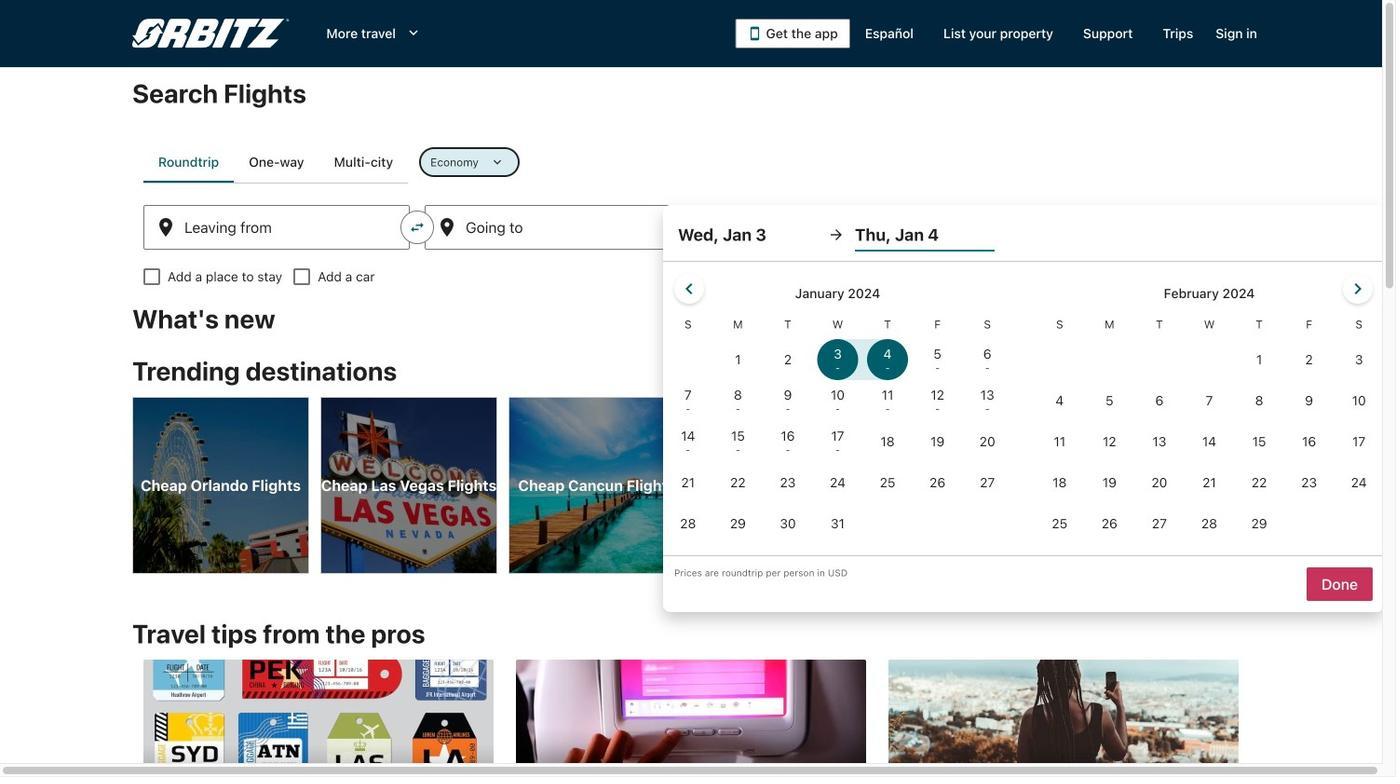 Task type: locate. For each thing, give the bounding box(es) containing it.
orbitz logo image
[[132, 19, 289, 48]]

cheap cancun flights image
[[509, 397, 686, 574]]

next month image
[[1347, 278, 1370, 300]]

travel tips from the pros region
[[121, 607, 1262, 777]]

tab list
[[143, 142, 408, 183]]

cheap atlanta flights image
[[885, 397, 1062, 574]]

main content
[[0, 67, 1385, 777]]

previous month image
[[678, 278, 701, 300]]



Task type: vqa. For each thing, say whether or not it's contained in the screenshot.
CHEAP CANCUN FLIGHTS image
yes



Task type: describe. For each thing, give the bounding box(es) containing it.
swap origin and destination values image
[[409, 219, 426, 236]]

cheap miami flights image
[[697, 397, 874, 574]]

cheap orlando flights image
[[132, 397, 309, 574]]

trending destinations region
[[121, 345, 1262, 607]]

download the app button image
[[748, 26, 763, 41]]

cheap new york flights image
[[1073, 397, 1250, 574]]

cheap flights to las vegas image
[[321, 397, 498, 574]]



